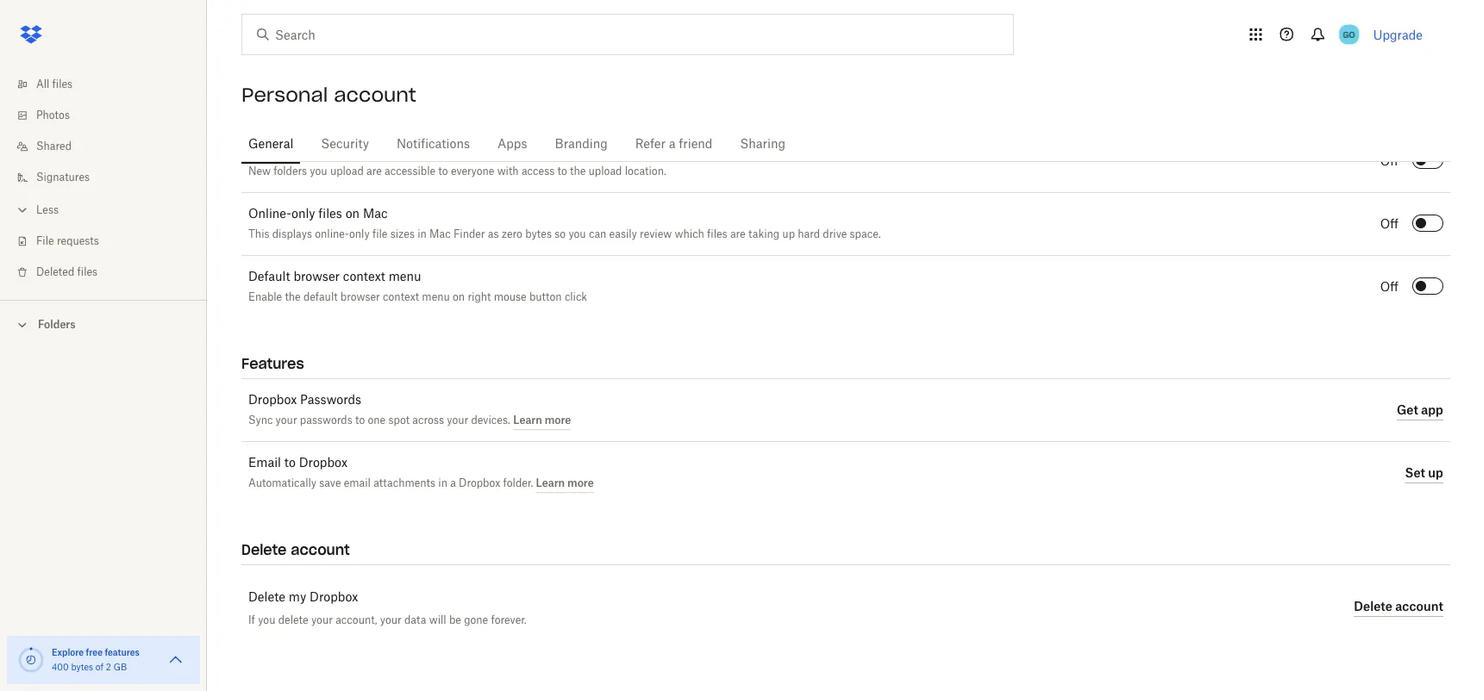 Task type: vqa. For each thing, say whether or not it's contained in the screenshot.
fifth Expand folder icon from the bottom's template content icon
no



Task type: locate. For each thing, give the bounding box(es) containing it.
mac left finder
[[430, 230, 451, 240]]

1 default from the top
[[248, 145, 290, 157]]

email
[[248, 457, 281, 469]]

features
[[242, 355, 304, 373]]

set up
[[1406, 466, 1444, 480]]

your
[[276, 416, 297, 426], [447, 416, 469, 426], [311, 614, 333, 627], [380, 614, 402, 627]]

0 vertical spatial you
[[310, 167, 327, 177]]

in right the attachments
[[438, 478, 448, 489]]

you right so at top
[[569, 230, 586, 240]]

2 default from the top
[[248, 271, 290, 283]]

0 vertical spatial in
[[418, 230, 427, 240]]

dropbox
[[248, 394, 297, 406], [299, 457, 348, 469], [459, 478, 501, 489], [310, 592, 358, 604]]

1 horizontal spatial bytes
[[525, 230, 552, 240]]

files up online- in the top left of the page
[[319, 208, 342, 220]]

menu left right
[[422, 293, 450, 303]]

online-
[[248, 208, 292, 220]]

files right all
[[52, 79, 73, 90]]

0 vertical spatial context
[[343, 271, 385, 283]]

learn more button right devices.
[[513, 410, 571, 431]]

get
[[1397, 403, 1419, 417]]

file requests
[[36, 236, 99, 247]]

the right enable
[[285, 293, 301, 303]]

1 vertical spatial default
[[248, 271, 290, 283]]

taking
[[749, 230, 780, 240]]

less image
[[14, 201, 31, 219]]

delete account button
[[1354, 597, 1444, 618]]

the
[[570, 167, 586, 177], [285, 293, 301, 303]]

0 horizontal spatial are
[[367, 167, 382, 177]]

0 vertical spatial learn
[[513, 413, 542, 426]]

1 vertical spatial are
[[730, 230, 746, 240]]

up inside set up button
[[1429, 466, 1444, 480]]

dropbox up account,
[[310, 592, 358, 604]]

1 horizontal spatial in
[[438, 478, 448, 489]]

menu
[[389, 271, 421, 283], [422, 293, 450, 303]]

mac up file
[[363, 208, 388, 220]]

general tab
[[242, 123, 300, 165]]

a right the attachments
[[450, 478, 456, 489]]

upload
[[330, 167, 364, 177], [589, 167, 622, 177]]

1 vertical spatial on
[[453, 293, 465, 303]]

0 horizontal spatial bytes
[[71, 664, 93, 673]]

your right the sync
[[276, 416, 297, 426]]

on left right
[[453, 293, 465, 303]]

only
[[292, 208, 315, 220], [349, 230, 370, 240]]

a right refer
[[669, 138, 676, 150]]

security
[[321, 138, 369, 150]]

context down the sizes
[[383, 293, 419, 303]]

2 vertical spatial you
[[258, 614, 276, 627]]

photos link
[[14, 100, 207, 131]]

automatically save email attachments in a dropbox folder. learn more
[[248, 476, 594, 489]]

1 horizontal spatial up
[[1429, 466, 1444, 480]]

0 vertical spatial on
[[346, 208, 360, 220]]

more right devices.
[[545, 413, 571, 426]]

0 vertical spatial learn more button
[[513, 410, 571, 431]]

0 vertical spatial browser
[[294, 271, 340, 283]]

zero
[[502, 230, 523, 240]]

explore free features 400 bytes of 2 gb
[[52, 647, 140, 673]]

only left file
[[349, 230, 370, 240]]

3 off from the top
[[1381, 281, 1399, 293]]

0 vertical spatial only
[[292, 208, 315, 220]]

are down folder at the top
[[367, 167, 382, 177]]

1 horizontal spatial the
[[570, 167, 586, 177]]

context
[[343, 271, 385, 283], [383, 293, 419, 303]]

0 horizontal spatial a
[[450, 478, 456, 489]]

all files link
[[14, 69, 207, 100]]

default up new
[[248, 145, 290, 157]]

file requests link
[[14, 226, 207, 257]]

dropbox up save
[[299, 457, 348, 469]]

1 vertical spatial you
[[569, 230, 586, 240]]

1 vertical spatial off
[[1381, 218, 1399, 230]]

account
[[334, 83, 416, 107], [291, 541, 350, 559], [1396, 599, 1444, 614]]

bytes left of
[[71, 664, 93, 673]]

file
[[373, 230, 388, 240]]

in right the sizes
[[418, 230, 427, 240]]

1 horizontal spatial delete account
[[1354, 599, 1444, 614]]

signatures
[[36, 173, 90, 183]]

0 vertical spatial up
[[783, 230, 795, 240]]

1 horizontal spatial only
[[349, 230, 370, 240]]

learn right folder.
[[536, 476, 565, 489]]

access
[[294, 145, 332, 157], [522, 167, 555, 177]]

default up enable
[[248, 271, 290, 283]]

a
[[669, 138, 676, 150], [450, 478, 456, 489]]

1 vertical spatial a
[[450, 478, 456, 489]]

save
[[319, 478, 341, 489]]

learn
[[513, 413, 542, 426], [536, 476, 565, 489]]

0 vertical spatial a
[[669, 138, 676, 150]]

0 horizontal spatial access
[[294, 145, 332, 157]]

1 vertical spatial only
[[349, 230, 370, 240]]

file
[[36, 236, 54, 247]]

0 vertical spatial access
[[294, 145, 332, 157]]

1 horizontal spatial upload
[[589, 167, 622, 177]]

sharing
[[740, 138, 786, 150]]

learn right devices.
[[513, 413, 542, 426]]

up left hard
[[783, 230, 795, 240]]

0 vertical spatial are
[[367, 167, 382, 177]]

off
[[1381, 155, 1399, 167], [1381, 218, 1399, 230], [1381, 281, 1399, 293]]

features
[[105, 647, 140, 658]]

0 vertical spatial account
[[334, 83, 416, 107]]

this
[[248, 230, 270, 240]]

0 horizontal spatial you
[[258, 614, 276, 627]]

1 vertical spatial up
[[1429, 466, 1444, 480]]

up right set
[[1429, 466, 1444, 480]]

0 horizontal spatial upload
[[330, 167, 364, 177]]

learn more button right folder.
[[536, 473, 594, 494]]

1 horizontal spatial a
[[669, 138, 676, 150]]

to down branding
[[558, 167, 567, 177]]

1 vertical spatial in
[[438, 478, 448, 489]]

0 horizontal spatial the
[[285, 293, 301, 303]]

0 vertical spatial bytes
[[525, 230, 552, 240]]

in inside automatically save email attachments in a dropbox folder. learn more
[[438, 478, 448, 489]]

0 vertical spatial mac
[[363, 208, 388, 220]]

0 vertical spatial default
[[248, 145, 290, 157]]

0 horizontal spatial up
[[783, 230, 795, 240]]

0 vertical spatial delete account
[[242, 541, 350, 559]]

are left taking
[[730, 230, 746, 240]]

branding tab
[[548, 123, 615, 165]]

1 horizontal spatial menu
[[422, 293, 450, 303]]

folders
[[38, 318, 76, 331]]

data
[[405, 614, 426, 627]]

1 vertical spatial bytes
[[71, 664, 93, 673]]

2 upload from the left
[[589, 167, 622, 177]]

the down branding tab
[[570, 167, 586, 177]]

learn more button for get app
[[513, 410, 571, 431]]

1 horizontal spatial access
[[522, 167, 555, 177]]

1 vertical spatial account
[[291, 541, 350, 559]]

more right folder.
[[568, 476, 594, 489]]

default
[[248, 145, 290, 157], [248, 271, 290, 283]]

1 vertical spatial browser
[[341, 293, 380, 303]]

notifications tab
[[390, 123, 477, 165]]

1 horizontal spatial mac
[[430, 230, 451, 240]]

1 vertical spatial learn
[[536, 476, 565, 489]]

spot
[[389, 416, 410, 426]]

new folders you upload are accessible to everyone with access to the upload location.
[[248, 167, 667, 177]]

upload down default access to folder uploads
[[330, 167, 364, 177]]

1 vertical spatial access
[[522, 167, 555, 177]]

get app
[[1397, 403, 1444, 417]]

1 vertical spatial mac
[[430, 230, 451, 240]]

default
[[304, 293, 338, 303]]

in
[[418, 230, 427, 240], [438, 478, 448, 489]]

0 horizontal spatial in
[[418, 230, 427, 240]]

upload down branding
[[589, 167, 622, 177]]

tab list
[[242, 121, 1451, 165]]

sharing tab
[[733, 123, 793, 165]]

space.
[[850, 230, 881, 240]]

forever.
[[491, 614, 527, 627]]

upgrade
[[1374, 27, 1423, 42]]

browser
[[294, 271, 340, 283], [341, 293, 380, 303]]

so
[[555, 230, 566, 240]]

to
[[335, 145, 347, 157], [438, 167, 448, 177], [558, 167, 567, 177], [355, 416, 365, 426], [284, 457, 296, 469]]

apps tab
[[491, 123, 534, 165]]

menu up enable the default browser context menu on right mouse button click
[[389, 271, 421, 283]]

mac
[[363, 208, 388, 220], [430, 230, 451, 240]]

list
[[0, 59, 207, 300]]

0 vertical spatial the
[[570, 167, 586, 177]]

delete
[[242, 541, 287, 559], [248, 592, 286, 604], [1354, 599, 1393, 614]]

you right folders
[[310, 167, 327, 177]]

1 horizontal spatial on
[[453, 293, 465, 303]]

access right the with
[[522, 167, 555, 177]]

you right if
[[258, 614, 276, 627]]

0 vertical spatial off
[[1381, 155, 1399, 167]]

0 horizontal spatial menu
[[389, 271, 421, 283]]

folder
[[350, 145, 383, 157]]

browser up default
[[294, 271, 340, 283]]

apps
[[498, 138, 527, 150]]

1 vertical spatial learn more button
[[536, 473, 594, 494]]

browser down default browser context menu
[[341, 293, 380, 303]]

easily
[[609, 230, 637, 240]]

access up folders
[[294, 145, 332, 157]]

1 vertical spatial the
[[285, 293, 301, 303]]

which
[[675, 230, 705, 240]]

account,
[[336, 614, 377, 627]]

bytes left so at top
[[525, 230, 552, 240]]

branding
[[555, 138, 608, 150]]

1 upload from the left
[[330, 167, 364, 177]]

2 vertical spatial off
[[1381, 281, 1399, 293]]

context down file
[[343, 271, 385, 283]]

hard
[[798, 230, 820, 240]]

folders button
[[0, 311, 207, 337]]

bytes inside 'explore free features 400 bytes of 2 gb'
[[71, 664, 93, 673]]

go button
[[1336, 21, 1363, 48]]

dropbox left folder.
[[459, 478, 501, 489]]

bytes
[[525, 230, 552, 240], [71, 664, 93, 673]]

files
[[52, 79, 73, 90], [319, 208, 342, 220], [707, 230, 728, 240], [77, 267, 98, 278]]

upgrade link
[[1374, 27, 1423, 42]]

finder
[[454, 230, 485, 240]]

2 off from the top
[[1381, 218, 1399, 230]]

to left one
[[355, 416, 365, 426]]

on up online- in the top left of the page
[[346, 208, 360, 220]]

Search text field
[[275, 25, 978, 44]]

2 vertical spatial account
[[1396, 599, 1444, 614]]

only up displays
[[292, 208, 315, 220]]

to left everyone
[[438, 167, 448, 177]]

1 vertical spatial delete account
[[1354, 599, 1444, 614]]

can
[[589, 230, 607, 240]]

with
[[497, 167, 519, 177]]

1 off from the top
[[1381, 155, 1399, 167]]

files right which
[[707, 230, 728, 240]]



Task type: describe. For each thing, give the bounding box(es) containing it.
your left data
[[380, 614, 402, 627]]

0 vertical spatial menu
[[389, 271, 421, 283]]

0 vertical spatial more
[[545, 413, 571, 426]]

deleted
[[36, 267, 74, 278]]

tab list containing general
[[242, 121, 1451, 165]]

this displays online-only file sizes in mac finder as zero bytes so you can easily review which files are taking up hard drive space.
[[248, 230, 881, 240]]

passwords
[[300, 394, 361, 406]]

1 horizontal spatial you
[[310, 167, 327, 177]]

online-only files on mac
[[248, 208, 388, 220]]

sizes
[[390, 230, 415, 240]]

folder.
[[503, 478, 533, 489]]

button
[[530, 293, 562, 303]]

default for default access to folder uploads
[[248, 145, 290, 157]]

set up button
[[1406, 463, 1444, 484]]

general
[[248, 138, 294, 150]]

accessible
[[385, 167, 436, 177]]

default access to folder uploads
[[248, 145, 432, 157]]

0 horizontal spatial mac
[[363, 208, 388, 220]]

0 horizontal spatial only
[[292, 208, 315, 220]]

1 horizontal spatial are
[[730, 230, 746, 240]]

one
[[368, 416, 386, 426]]

be
[[449, 614, 461, 627]]

default for default browser context menu
[[248, 271, 290, 283]]

sync your passwords to one spot across your devices. learn more
[[248, 413, 571, 426]]

if you delete your account, your data will be gone forever.
[[248, 614, 527, 627]]

deleted files link
[[14, 257, 207, 288]]

default browser context menu
[[248, 271, 421, 283]]

off for uploads
[[1381, 155, 1399, 167]]

my
[[289, 592, 306, 604]]

displays
[[272, 230, 312, 240]]

0 horizontal spatial on
[[346, 208, 360, 220]]

location.
[[625, 167, 667, 177]]

1 vertical spatial context
[[383, 293, 419, 303]]

delete
[[278, 614, 309, 627]]

app
[[1422, 403, 1444, 417]]

gb
[[114, 664, 127, 673]]

folders
[[274, 167, 307, 177]]

security tab
[[314, 123, 376, 165]]

uploads
[[386, 145, 432, 157]]

1 vertical spatial menu
[[422, 293, 450, 303]]

gone
[[464, 614, 488, 627]]

if
[[248, 614, 255, 627]]

automatically
[[248, 478, 317, 489]]

attachments
[[374, 478, 436, 489]]

to left folder at the top
[[335, 145, 347, 157]]

off for mac
[[1381, 218, 1399, 230]]

to up automatically
[[284, 457, 296, 469]]

explore
[[52, 647, 84, 658]]

0 horizontal spatial delete account
[[242, 541, 350, 559]]

photos
[[36, 110, 70, 121]]

signatures link
[[14, 162, 207, 193]]

quota usage element
[[17, 647, 45, 675]]

of
[[96, 664, 104, 673]]

devices.
[[471, 416, 511, 426]]

requests
[[57, 236, 99, 247]]

delete my dropbox
[[248, 592, 358, 604]]

files inside 'link'
[[52, 79, 73, 90]]

enable
[[248, 293, 282, 303]]

go
[[1344, 29, 1356, 40]]

a inside the refer a friend tab
[[669, 138, 676, 150]]

drive
[[823, 230, 847, 240]]

notifications
[[397, 138, 470, 150]]

email to dropbox
[[248, 457, 348, 469]]

free
[[86, 647, 103, 658]]

dropbox up the sync
[[248, 394, 297, 406]]

files right deleted
[[77, 267, 98, 278]]

list containing all files
[[0, 59, 207, 300]]

all
[[36, 79, 49, 90]]

refer a friend
[[635, 138, 713, 150]]

less
[[36, 205, 59, 216]]

dropbox image
[[14, 17, 48, 52]]

your right the delete
[[311, 614, 333, 627]]

refer
[[635, 138, 666, 150]]

new
[[248, 167, 271, 177]]

2
[[106, 664, 111, 673]]

passwords
[[300, 416, 353, 426]]

dropbox passwords
[[248, 394, 361, 406]]

all files
[[36, 79, 73, 90]]

review
[[640, 230, 672, 240]]

as
[[488, 230, 499, 240]]

online-
[[315, 230, 349, 240]]

deleted files
[[36, 267, 98, 278]]

sync
[[248, 416, 273, 426]]

friend
[[679, 138, 713, 150]]

enable the default browser context menu on right mouse button click
[[248, 293, 587, 303]]

your right across
[[447, 416, 469, 426]]

account inside button
[[1396, 599, 1444, 614]]

will
[[429, 614, 446, 627]]

mouse
[[494, 293, 527, 303]]

to inside sync your passwords to one spot across your devices. learn more
[[355, 416, 365, 426]]

delete inside button
[[1354, 599, 1393, 614]]

dropbox inside automatically save email attachments in a dropbox folder. learn more
[[459, 478, 501, 489]]

click
[[565, 293, 587, 303]]

get app button
[[1397, 400, 1444, 421]]

1 vertical spatial more
[[568, 476, 594, 489]]

a inside automatically save email attachments in a dropbox folder. learn more
[[450, 478, 456, 489]]

personal
[[242, 83, 328, 107]]

shared
[[36, 141, 72, 152]]

400
[[52, 664, 69, 673]]

set
[[1406, 466, 1426, 480]]

everyone
[[451, 167, 495, 177]]

learn more button for set up
[[536, 473, 594, 494]]

shared link
[[14, 131, 207, 162]]

2 horizontal spatial you
[[569, 230, 586, 240]]

refer a friend tab
[[629, 123, 720, 165]]



